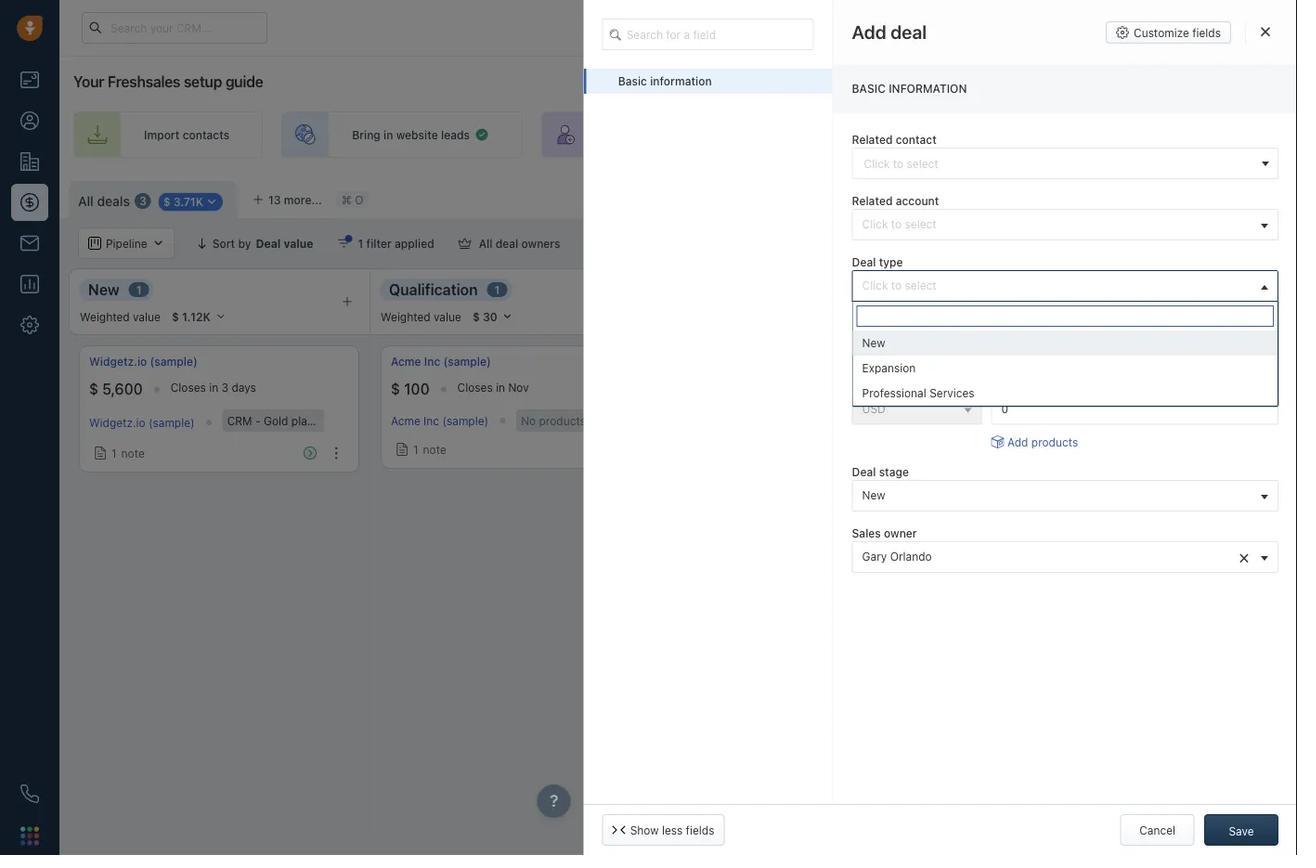 Task type: describe. For each thing, give the bounding box(es) containing it.
in for bring in website leads
[[384, 128, 393, 141]]

customize fields
[[1134, 26, 1222, 39]]

3 for deals
[[139, 195, 147, 208]]

1 techca link from the top
[[1265, 354, 1298, 370]]

3 for in
[[222, 381, 229, 394]]

show
[[630, 824, 659, 837]]

2 techca link from the top
[[1265, 416, 1298, 429]]

route
[[821, 128, 852, 141]]

in for closes in 3 days
[[209, 381, 218, 394]]

0 vertical spatial days
[[889, 21, 912, 33]]

team
[[928, 128, 955, 141]]

applied
[[395, 237, 434, 250]]

your freshsales setup guide
[[73, 73, 263, 91]]

click to select button
[[852, 271, 1279, 302]]

plan
[[292, 414, 314, 427]]

13
[[269, 193, 281, 206]]

related for related account
[[852, 195, 893, 208]]

related contact
[[852, 133, 937, 146]]

basic information inside 'link'
[[618, 75, 712, 88]]

search image
[[610, 26, 629, 42]]

all deals 3
[[78, 193, 147, 209]]

sales
[[852, 527, 881, 540]]

route leads to your team
[[821, 128, 955, 141]]

2 widgetz.io from the top
[[89, 416, 145, 429]]

expansion
[[863, 362, 916, 375]]

1 down $ 5,600
[[111, 447, 117, 460]]

deals
[[97, 193, 130, 209]]

container_wx8msf4aqz5i3rn1 image inside all deal owners button
[[459, 237, 472, 250]]

your trial ends in 21 days
[[790, 21, 912, 33]]

quotas and forecasting link
[[1031, 228, 1196, 259]]

less
[[662, 824, 683, 837]]

forecasting
[[1114, 237, 1177, 250]]

2 leads from the left
[[856, 128, 884, 141]]

related account
[[852, 195, 940, 208]]

click to select for account
[[863, 218, 937, 231]]

100
[[404, 381, 430, 398]]

$ for $ 5,600
[[89, 381, 98, 398]]

your for your trial ends in 21 days
[[790, 21, 812, 33]]

qualification
[[389, 281, 478, 298]]

note for container_wx8msf4aqz5i3rn1 image related to 1
[[121, 447, 145, 460]]

container_wx8msf4aqz5i3rn1 image inside 1 filter applied button
[[338, 237, 351, 250]]

1 inside button
[[358, 237, 364, 250]]

basic inside 'link'
[[618, 75, 647, 88]]

crm - gold plan monthly (sample)
[[227, 414, 409, 427]]

click to select for type
[[863, 279, 937, 292]]

(sample) down closes in nov
[[443, 414, 489, 427]]

add products link
[[992, 434, 1079, 450]]

13 more... button
[[243, 187, 332, 213]]

deal for deal stage
[[852, 466, 876, 479]]

×
[[1239, 545, 1250, 567]]

save button
[[1205, 815, 1279, 846]]

crm
[[227, 414, 252, 427]]

2 widgetz.io (sample) from the top
[[89, 416, 195, 429]]

1 horizontal spatial 1 note
[[413, 443, 447, 456]]

gary orlando
[[863, 550, 932, 563]]

select for account
[[905, 218, 937, 231]]

services
[[930, 387, 975, 400]]

all deal owners button
[[447, 228, 573, 259]]

1 horizontal spatial information
[[889, 82, 967, 95]]

basic information link
[[584, 69, 833, 94]]

send email image
[[1114, 20, 1127, 36]]

add
[[852, 21, 887, 43]]

deal name *
[[852, 317, 920, 330]]

2 acme from the top
[[391, 414, 421, 427]]

trial
[[815, 21, 834, 33]]

show less fields button
[[603, 815, 725, 846]]

1 techca from the top
[[1265, 355, 1298, 368]]

add deal
[[852, 21, 927, 43]]

cancel button
[[1121, 815, 1195, 846]]

container_wx8msf4aqz5i3rn1 image down $ 100
[[396, 443, 409, 456]]

closes in 3 days
[[171, 381, 256, 394]]

owner
[[884, 527, 918, 540]]

1 horizontal spatial basic
[[852, 82, 886, 95]]

add deal
[[799, 367, 846, 380]]

o
[[355, 193, 364, 206]]

⌘ o
[[342, 193, 364, 206]]

new inside 'option'
[[863, 337, 886, 350]]

what's new image
[[1163, 22, 1176, 35]]

add for add deal
[[799, 367, 820, 380]]

2 acme inc (sample) link from the top
[[391, 414, 489, 427]]

1 filter applied button
[[326, 228, 447, 259]]

usd button
[[852, 393, 982, 425]]

contacts
[[183, 128, 230, 141]]

(sample) up closes in nov
[[444, 355, 491, 368]]

⌘
[[342, 193, 352, 206]]

type
[[879, 256, 903, 269]]

list box containing new
[[853, 331, 1278, 406]]

closes for 100
[[458, 381, 493, 394]]

all for deals
[[78, 193, 94, 209]]

closes for 5,600
[[171, 381, 206, 394]]

ends
[[837, 21, 860, 33]]

1 filter applied
[[358, 237, 434, 250]]

deal stage
[[852, 466, 909, 479]]

$ for $ 100
[[391, 381, 400, 398]]

1 inc from the top
[[424, 355, 441, 368]]

add products
[[1008, 436, 1079, 449]]

click to select button
[[852, 209, 1279, 241]]

quotas
[[1049, 237, 1088, 250]]

bring
[[352, 128, 381, 141]]

to for account
[[892, 218, 902, 231]]

your
[[901, 128, 925, 141]]

deal type
[[852, 256, 903, 269]]

1 widgetz.io (sample) from the top
[[89, 355, 198, 368]]

deal for add
[[823, 367, 846, 380]]

close image
[[1262, 26, 1271, 37]]

in left 21
[[863, 21, 872, 33]]

quotas and forecasting
[[1049, 237, 1177, 250]]

phone element
[[11, 776, 48, 813]]

all deal owners
[[479, 237, 561, 250]]

new option
[[853, 331, 1278, 356]]

click for deal
[[863, 279, 888, 292]]

in for closes in nov
[[496, 381, 505, 394]]

1 down all deals 3
[[136, 283, 142, 296]]

Start typing... text field
[[852, 332, 1279, 364]]

$ 3,2
[[1265, 381, 1298, 398]]

no
[[521, 414, 536, 427]]

gold
[[264, 414, 288, 427]]

import
[[144, 128, 180, 141]]

$ 100
[[391, 381, 430, 398]]

0 vertical spatial new
[[88, 281, 120, 298]]

cancel
[[1140, 824, 1176, 837]]

and
[[1091, 237, 1111, 250]]

setup
[[184, 73, 222, 91]]

1 widgetz.io from the top
[[89, 355, 147, 368]]



Task type: locate. For each thing, give the bounding box(es) containing it.
to left your
[[887, 128, 898, 141]]

1 vertical spatial inc
[[424, 414, 439, 427]]

guide
[[226, 73, 263, 91]]

widgetz.io (sample) link up '5,600'
[[89, 354, 198, 370]]

professional services option
[[853, 381, 1278, 406]]

website
[[396, 128, 438, 141]]

$ left 100 in the left of the page
[[391, 381, 400, 398]]

select down account
[[905, 218, 937, 231]]

acme inc (sample) link down 100 in the left of the page
[[391, 414, 489, 427]]

add left currency
[[799, 367, 820, 380]]

to down related account
[[892, 218, 902, 231]]

techca link down $ 3,2
[[1265, 416, 1298, 429]]

0 vertical spatial to
[[887, 128, 898, 141]]

0 vertical spatial inc
[[424, 355, 441, 368]]

3 $ from the left
[[1265, 381, 1275, 398]]

1 vertical spatial products
[[1032, 436, 1079, 449]]

1 vertical spatial widgetz.io (sample) link
[[89, 416, 195, 429]]

account
[[896, 195, 940, 208]]

0 vertical spatial products
[[539, 414, 586, 427]]

fields right "what's new" icon
[[1193, 26, 1222, 39]]

click for related
[[863, 218, 888, 231]]

1 note down 100 in the left of the page
[[413, 443, 447, 456]]

acme inc (sample) up 100 in the left of the page
[[391, 355, 491, 368]]

3 inside all deals 3
[[139, 195, 147, 208]]

dialog
[[584, 0, 1298, 856]]

1 related from the top
[[852, 133, 893, 146]]

0 horizontal spatial leads
[[441, 128, 470, 141]]

to down type
[[892, 279, 902, 292]]

1 horizontal spatial add
[[1008, 436, 1029, 449]]

route leads to your team link
[[751, 111, 989, 158]]

fields inside customize fields button
[[1193, 26, 1222, 39]]

2 click to select from the top
[[863, 279, 937, 292]]

deal
[[852, 256, 876, 269], [852, 317, 876, 330], [852, 466, 876, 479]]

0 horizontal spatial closes
[[171, 381, 206, 394]]

select for type
[[905, 279, 937, 292]]

1 vertical spatial deal
[[823, 367, 846, 380]]

basic down "search" icon
[[618, 75, 647, 88]]

1 widgetz.io (sample) link from the top
[[89, 354, 198, 370]]

click inside button
[[863, 218, 888, 231]]

deal left name
[[852, 317, 876, 330]]

your for your freshsales setup guide
[[73, 73, 104, 91]]

all inside button
[[479, 237, 493, 250]]

name
[[879, 317, 909, 330]]

to inside button
[[892, 218, 902, 231]]

Enter value number field
[[992, 393, 1279, 425]]

1 horizontal spatial fields
[[1193, 26, 1222, 39]]

widgetz.io up $ 5,600
[[89, 355, 147, 368]]

basic information down search for a field text field
[[618, 75, 712, 88]]

click to select down type
[[863, 279, 937, 292]]

container_wx8msf4aqz5i3rn1 image right website
[[475, 127, 490, 142]]

1 horizontal spatial leads
[[856, 128, 884, 141]]

1 horizontal spatial 3
[[222, 381, 229, 394]]

1 vertical spatial techca link
[[1265, 416, 1298, 429]]

2 techca from the top
[[1265, 416, 1298, 429]]

0 horizontal spatial products
[[539, 414, 586, 427]]

3 right deals at the top of the page
[[139, 195, 147, 208]]

0 vertical spatial deal
[[852, 256, 876, 269]]

import contacts link
[[73, 111, 263, 158]]

1 down all deal owners button
[[495, 283, 500, 296]]

deal inside button
[[496, 237, 519, 250]]

1 horizontal spatial products
[[1032, 436, 1079, 449]]

basic up route leads to your team link
[[852, 82, 886, 95]]

click to select inside dropdown button
[[863, 279, 937, 292]]

add down the professional services option
[[1008, 436, 1029, 449]]

gary
[[863, 550, 887, 563]]

2 vertical spatial new
[[863, 489, 886, 502]]

2 vertical spatial deal
[[852, 466, 876, 479]]

2 inc from the top
[[424, 414, 439, 427]]

new button
[[852, 480, 1279, 512]]

1 vertical spatial to
[[892, 218, 902, 231]]

your left freshsales
[[73, 73, 104, 91]]

demo
[[976, 281, 1018, 298]]

information up "team"
[[889, 82, 967, 95]]

acme down $ 100
[[391, 414, 421, 427]]

save
[[1229, 825, 1255, 838]]

container_wx8msf4aqz5i3rn1 image
[[1031, 237, 1044, 250], [94, 447, 107, 460]]

1 down 100 in the left of the page
[[413, 443, 419, 456]]

new
[[88, 281, 120, 298], [863, 337, 886, 350], [863, 489, 886, 502]]

2 acme inc (sample) from the top
[[391, 414, 489, 427]]

basic
[[618, 75, 647, 88], [852, 82, 886, 95]]

no products
[[521, 414, 586, 427]]

freshworks switcher image
[[20, 827, 39, 846]]

sales owner
[[852, 527, 918, 540]]

0 horizontal spatial information
[[650, 75, 712, 88]]

container_wx8msf4aqz5i3rn1 image left 'quotas'
[[1031, 237, 1044, 250]]

container_wx8msf4aqz5i3rn1 image inside bring in website leads link
[[475, 127, 490, 142]]

new down deal name *
[[863, 337, 886, 350]]

related for related contact
[[852, 133, 893, 146]]

all left owners
[[479, 237, 493, 250]]

0 horizontal spatial 3
[[139, 195, 147, 208]]

bring in website leads
[[352, 128, 470, 141]]

2 horizontal spatial $
[[1265, 381, 1275, 398]]

1 click to select from the top
[[863, 218, 937, 231]]

click to select inside button
[[863, 218, 937, 231]]

to inside dropdown button
[[892, 279, 902, 292]]

1 vertical spatial techca
[[1265, 416, 1298, 429]]

all deals link
[[78, 192, 130, 211]]

1 select from the top
[[905, 218, 937, 231]]

click
[[863, 218, 888, 231], [863, 279, 888, 292]]

nov
[[509, 381, 529, 394]]

1 vertical spatial widgetz.io
[[89, 416, 145, 429]]

1 vertical spatial your
[[73, 73, 104, 91]]

owners
[[522, 237, 561, 250]]

widgetz.io (sample) link down '5,600'
[[89, 416, 195, 429]]

0 vertical spatial widgetz.io (sample)
[[89, 355, 198, 368]]

0 vertical spatial techca
[[1265, 355, 1298, 368]]

2 related from the top
[[852, 195, 893, 208]]

import contacts
[[144, 128, 230, 141]]

0 vertical spatial select
[[905, 218, 937, 231]]

select inside button
[[905, 218, 937, 231]]

acme inc (sample) link up 100 in the left of the page
[[391, 354, 491, 370]]

$ left 3,2 at the top of the page
[[1265, 381, 1275, 398]]

None search field
[[603, 19, 814, 50], [857, 306, 1275, 327], [603, 19, 814, 50], [857, 306, 1275, 327]]

information
[[650, 75, 712, 88], [889, 82, 967, 95]]

deal left type
[[852, 256, 876, 269]]

1 horizontal spatial container_wx8msf4aqz5i3rn1 image
[[1031, 237, 1044, 250]]

1 vertical spatial widgetz.io (sample)
[[89, 416, 195, 429]]

1 vertical spatial click
[[863, 279, 888, 292]]

0 vertical spatial all
[[78, 193, 94, 209]]

click down deal type at the right of the page
[[863, 279, 888, 292]]

2 select from the top
[[905, 279, 937, 292]]

0 horizontal spatial basic
[[618, 75, 647, 88]]

products for no products
[[539, 414, 586, 427]]

dialog containing add deal
[[584, 0, 1298, 856]]

Click to select search field
[[852, 148, 1279, 179]]

0 horizontal spatial basic information
[[618, 75, 712, 88]]

add for add products
[[1008, 436, 1029, 449]]

1 horizontal spatial deal
[[823, 367, 846, 380]]

3 deal from the top
[[852, 466, 876, 479]]

acme up $ 100
[[391, 355, 421, 368]]

1 vertical spatial days
[[232, 381, 256, 394]]

freshsales
[[108, 73, 180, 91]]

widgetz.io down $ 5,600
[[89, 416, 145, 429]]

customize
[[1134, 26, 1190, 39]]

(sample) down $ 100
[[362, 414, 409, 427]]

3,2
[[1278, 381, 1298, 398]]

container_wx8msf4aqz5i3rn1 image for 1
[[94, 447, 107, 460]]

0 horizontal spatial days
[[232, 381, 256, 394]]

1 note
[[413, 443, 447, 456], [111, 447, 145, 460]]

1 vertical spatial related
[[852, 195, 893, 208]]

techca link up $ 3,2
[[1265, 354, 1298, 370]]

Search field
[[1197, 228, 1290, 259]]

all
[[78, 193, 94, 209], [479, 237, 493, 250]]

new down all deals "link"
[[88, 281, 120, 298]]

information down search for a field text field
[[650, 75, 712, 88]]

related left account
[[852, 195, 893, 208]]

0 vertical spatial widgetz.io
[[89, 355, 147, 368]]

select inside dropdown button
[[905, 279, 937, 292]]

1 vertical spatial new
[[863, 337, 886, 350]]

in left nov in the top left of the page
[[496, 381, 505, 394]]

show less fields
[[630, 824, 715, 837]]

2 vertical spatial to
[[892, 279, 902, 292]]

0 vertical spatial widgetz.io (sample) link
[[89, 354, 198, 370]]

1 vertical spatial acme
[[391, 414, 421, 427]]

0 vertical spatial acme inc (sample)
[[391, 355, 491, 368]]

widgetz.io (sample) link
[[89, 354, 198, 370], [89, 416, 195, 429]]

1 vertical spatial acme inc (sample) link
[[391, 414, 489, 427]]

0 horizontal spatial add
[[799, 367, 820, 380]]

more...
[[284, 193, 322, 206]]

1 vertical spatial deal
[[852, 317, 876, 330]]

currency
[[852, 379, 902, 392]]

related left your
[[852, 133, 893, 146]]

container_wx8msf4aqz5i3rn1 image inside quotas and forecasting link
[[1031, 237, 1044, 250]]

1 horizontal spatial basic information
[[852, 82, 967, 95]]

21
[[875, 21, 886, 33]]

1 horizontal spatial note
[[423, 443, 447, 456]]

$ 5,600
[[89, 381, 143, 398]]

0 vertical spatial your
[[790, 21, 812, 33]]

select up *
[[905, 279, 937, 292]]

(sample) up closes in 3 days
[[150, 355, 198, 368]]

2 click from the top
[[863, 279, 888, 292]]

monthly
[[317, 414, 359, 427]]

deal left stage
[[852, 466, 876, 479]]

1 horizontal spatial days
[[889, 21, 912, 33]]

*
[[915, 317, 920, 330]]

note down '5,600'
[[121, 447, 145, 460]]

information inside 'link'
[[650, 75, 712, 88]]

widgetz.io (sample) down '5,600'
[[89, 416, 195, 429]]

expansion option
[[853, 356, 1278, 381]]

products right no
[[539, 414, 586, 427]]

deal left currency
[[823, 367, 846, 380]]

1 acme inc (sample) link from the top
[[391, 354, 491, 370]]

1 click from the top
[[863, 218, 888, 231]]

1 note down '5,600'
[[111, 447, 145, 460]]

acme
[[391, 355, 421, 368], [391, 414, 421, 427]]

1 vertical spatial acme inc (sample)
[[391, 414, 489, 427]]

closes right '5,600'
[[171, 381, 206, 394]]

0 horizontal spatial deal
[[496, 237, 519, 250]]

techca down $ 3,2
[[1265, 416, 1298, 429]]

3 up crm at the top left of page
[[222, 381, 229, 394]]

list box
[[853, 331, 1278, 406]]

customize fields button
[[1106, 21, 1232, 44]]

0 vertical spatial fields
[[1193, 26, 1222, 39]]

inc down 100 in the left of the page
[[424, 414, 439, 427]]

Search your CRM... text field
[[82, 12, 268, 44]]

products down the professional services option
[[1032, 436, 1079, 449]]

note down 100 in the left of the page
[[423, 443, 447, 456]]

0 vertical spatial acme inc (sample) link
[[391, 354, 491, 370]]

click inside dropdown button
[[863, 279, 888, 292]]

inc up 100 in the left of the page
[[424, 355, 441, 368]]

related
[[852, 133, 893, 146], [852, 195, 893, 208]]

click down related account
[[863, 218, 888, 231]]

13 more...
[[269, 193, 322, 206]]

0 vertical spatial click
[[863, 218, 888, 231]]

container_wx8msf4aqz5i3rn1 image left the filter
[[338, 237, 351, 250]]

to for type
[[892, 279, 902, 292]]

0 vertical spatial container_wx8msf4aqz5i3rn1 image
[[1031, 237, 1044, 250]]

1 deal from the top
[[852, 256, 876, 269]]

leads right route
[[856, 128, 884, 141]]

deal for all
[[496, 237, 519, 250]]

-
[[255, 414, 261, 427]]

0 vertical spatial related
[[852, 133, 893, 146]]

fields right less
[[686, 824, 715, 837]]

phone image
[[20, 785, 39, 804]]

in right bring in the left top of the page
[[384, 128, 393, 141]]

$
[[89, 381, 98, 398], [391, 381, 400, 398], [1265, 381, 1275, 398]]

filter
[[367, 237, 392, 250]]

2 $ from the left
[[391, 381, 400, 398]]

closes in nov
[[458, 381, 529, 394]]

container_wx8msf4aqz5i3rn1 image down $ 5,600
[[94, 447, 107, 460]]

deal left owners
[[496, 237, 519, 250]]

fields inside show less fields button
[[686, 824, 715, 837]]

container_wx8msf4aqz5i3rn1 image right applied
[[459, 237, 472, 250]]

fields
[[1193, 26, 1222, 39], [686, 824, 715, 837]]

deal for deal type
[[852, 256, 876, 269]]

all left deals at the top of the page
[[78, 193, 94, 209]]

widgetz.io (sample) up '5,600'
[[89, 355, 198, 368]]

in right '5,600'
[[209, 381, 218, 394]]

1 acme from the top
[[391, 355, 421, 368]]

2 closes from the left
[[458, 381, 493, 394]]

contact
[[896, 133, 937, 146]]

closes left nov in the top left of the page
[[458, 381, 493, 394]]

usd
[[863, 402, 886, 415]]

basic information up your
[[852, 82, 967, 95]]

0 vertical spatial add
[[799, 367, 820, 380]]

0 horizontal spatial all
[[78, 193, 94, 209]]

products for add products
[[1032, 436, 1079, 449]]

3
[[139, 195, 147, 208], [222, 381, 229, 394]]

inc
[[424, 355, 441, 368], [424, 414, 439, 427]]

click to select
[[863, 218, 937, 231], [863, 279, 937, 292]]

click to select down related account
[[863, 218, 937, 231]]

$ for $ 3,2
[[1265, 381, 1275, 398]]

orlando
[[891, 550, 932, 563]]

1 horizontal spatial $
[[391, 381, 400, 398]]

note for container_wx8msf4aqz5i3rn1 icon underneath $ 100
[[423, 443, 447, 456]]

2 deal from the top
[[852, 317, 876, 330]]

1 leads from the left
[[441, 128, 470, 141]]

days right 21
[[889, 21, 912, 33]]

0 vertical spatial techca link
[[1265, 354, 1298, 370]]

0 horizontal spatial fields
[[686, 824, 715, 837]]

container_wx8msf4aqz5i3rn1 image
[[475, 127, 490, 142], [338, 237, 351, 250], [459, 237, 472, 250], [396, 443, 409, 456]]

new inside button
[[863, 489, 886, 502]]

new down deal stage
[[863, 489, 886, 502]]

1 closes from the left
[[171, 381, 206, 394]]

1 vertical spatial 3
[[222, 381, 229, 394]]

1 acme inc (sample) from the top
[[391, 355, 491, 368]]

1 horizontal spatial closes
[[458, 381, 493, 394]]

0 horizontal spatial your
[[73, 73, 104, 91]]

days
[[889, 21, 912, 33], [232, 381, 256, 394]]

0 vertical spatial click to select
[[863, 218, 937, 231]]

professional
[[863, 387, 927, 400]]

2 widgetz.io (sample) link from the top
[[89, 416, 195, 429]]

days up crm at the top left of page
[[232, 381, 256, 394]]

1 vertical spatial add
[[1008, 436, 1029, 449]]

add
[[799, 367, 820, 380], [1008, 436, 1029, 449]]

deal
[[891, 21, 927, 43]]

0 horizontal spatial container_wx8msf4aqz5i3rn1 image
[[94, 447, 107, 460]]

1 left the filter
[[358, 237, 364, 250]]

1 vertical spatial select
[[905, 279, 937, 292]]

0 vertical spatial acme
[[391, 355, 421, 368]]

1 vertical spatial fields
[[686, 824, 715, 837]]

1 $ from the left
[[89, 381, 98, 398]]

Search for a field text field
[[603, 19, 814, 50]]

0 horizontal spatial $
[[89, 381, 98, 398]]

1 vertical spatial container_wx8msf4aqz5i3rn1 image
[[94, 447, 107, 460]]

5,600
[[102, 381, 143, 398]]

0 horizontal spatial note
[[121, 447, 145, 460]]

your
[[790, 21, 812, 33], [73, 73, 104, 91]]

leads right website
[[441, 128, 470, 141]]

all for deal
[[479, 237, 493, 250]]

container_wx8msf4aqz5i3rn1 image for quotas and forecasting
[[1031, 237, 1044, 250]]

(sample) down closes in 3 days
[[149, 416, 195, 429]]

1 horizontal spatial your
[[790, 21, 812, 33]]

1 vertical spatial click to select
[[863, 279, 937, 292]]

$ left '5,600'
[[89, 381, 98, 398]]

1 horizontal spatial all
[[479, 237, 493, 250]]

acme inc (sample) down 100 in the left of the page
[[391, 414, 489, 427]]

widgetz.io (sample)
[[89, 355, 198, 368], [89, 416, 195, 429]]

0 horizontal spatial 1 note
[[111, 447, 145, 460]]

deal for deal name *
[[852, 317, 876, 330]]

0 vertical spatial 3
[[139, 195, 147, 208]]

your left trial
[[790, 21, 812, 33]]

1 vertical spatial all
[[479, 237, 493, 250]]

to
[[887, 128, 898, 141], [892, 218, 902, 231], [892, 279, 902, 292]]

techca up $ 3,2
[[1265, 355, 1298, 368]]

in
[[863, 21, 872, 33], [384, 128, 393, 141], [209, 381, 218, 394], [496, 381, 505, 394]]

0 vertical spatial deal
[[496, 237, 519, 250]]



Task type: vqa. For each thing, say whether or not it's contained in the screenshot.
Closes
yes



